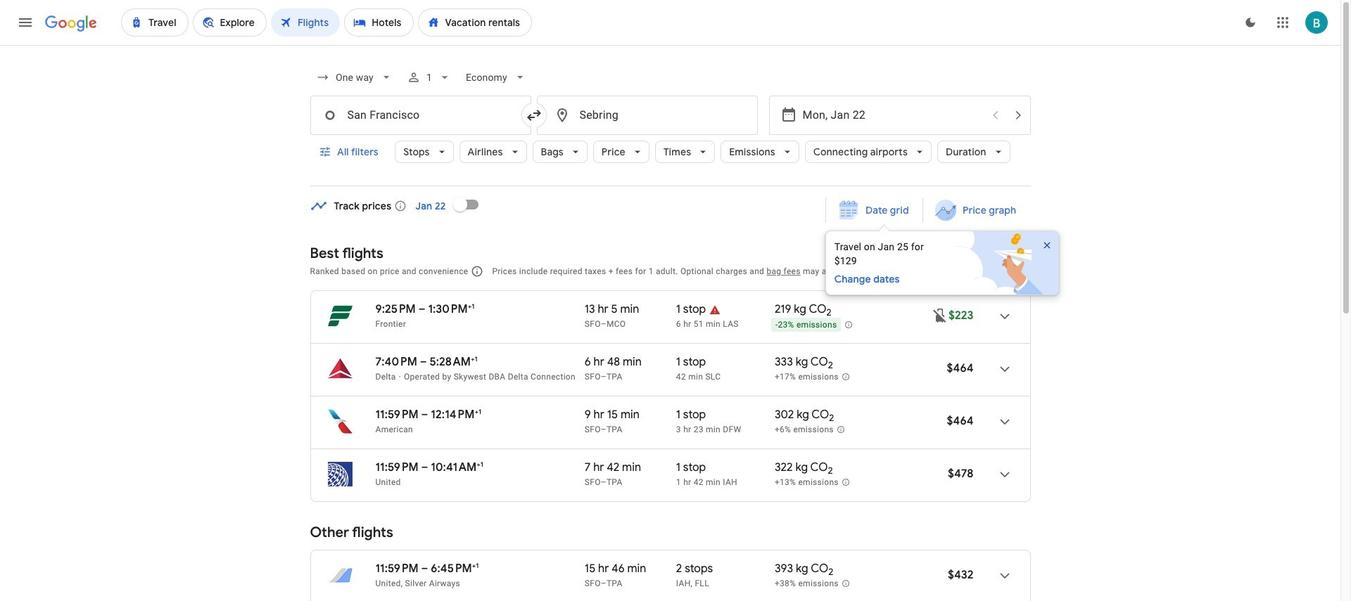 Task type: describe. For each thing, give the bounding box(es) containing it.
flight details. leaves san francisco international airport (sfo) at 7:40 pm on monday, january 22 and arrives at tampa international airport (tpa) at 5:28 am on tuesday, january 23. image
[[988, 353, 1022, 386]]

close image
[[1041, 240, 1053, 251]]

Departure time: 7:40 PM. text field
[[376, 355, 417, 370]]

this price for this flight doesn't include overhead bin access. if you need a carry-on bag, use the bags filter to update prices. image
[[932, 307, 949, 324]]

2 stops flight. element
[[676, 562, 713, 579]]

flight details. leaves san francisco international airport (sfo) at 9:25 pm on monday, january 22 and arrives at orlando international airport (mco) at 1:30 pm on tuesday, january 23. image
[[988, 300, 1022, 334]]

leaves san francisco international airport (sfo) at 7:40 pm on monday, january 22 and arrives at tampa international airport (tpa) at 5:28 am on tuesday, january 23. element
[[376, 355, 478, 370]]

464 us dollars text field for flight details. leaves san francisco international airport (sfo) at 11:59 pm on monday, january 22 and arrives at tampa international airport (tpa) at 12:14 pm on tuesday, january 23. 'icon'
[[947, 415, 974, 429]]

Arrival time: 5:28 AM on  Tuesday, January 23. text field
[[430, 355, 478, 370]]

flight details. leaves san francisco international airport (sfo) at 11:59 pm on monday, january 22 and arrives at tampa international airport (tpa) at 6:45 pm on tuesday, january 23. image
[[988, 560, 1022, 593]]

learn more about tracked prices image
[[394, 200, 407, 213]]

478 US dollars text field
[[948, 467, 974, 481]]

main menu image
[[17, 14, 34, 31]]

loading results progress bar
[[0, 45, 1341, 48]]

learn more about ranking image
[[471, 265, 484, 278]]

Departure time: 11:59 PM. text field
[[376, 461, 419, 475]]

Arrival time: 6:45 PM on  Tuesday, January 23. text field
[[431, 562, 479, 576]]

change appearance image
[[1234, 6, 1268, 39]]

flight details. leaves san francisco international airport (sfo) at 11:59 pm on monday, january 22 and arrives at tampa international airport (tpa) at 12:14 pm on tuesday, january 23. image
[[988, 405, 1022, 439]]

total duration 13 hr 5 min. element
[[585, 303, 676, 319]]

departure time: 11:59 pm. text field for leaves san francisco international airport (sfo) at 11:59 pm on monday, january 22 and arrives at tampa international airport (tpa) at 12:14 pm on tuesday, january 23. element
[[376, 408, 419, 422]]

total duration 6 hr 48 min. element
[[585, 355, 676, 372]]

1 1 stop flight. element from the top
[[676, 303, 706, 319]]

Arrival time: 1:30 PM on  Tuesday, January 23. text field
[[428, 302, 475, 317]]

leaves san francisco international airport (sfo) at 11:59 pm on monday, january 22 and arrives at tampa international airport (tpa) at 6:45 pm on tuesday, january 23. element
[[376, 562, 479, 576]]

leaves san francisco international airport (sfo) at 11:59 pm on monday, january 22 and arrives at tampa international airport (tpa) at 10:41 am on tuesday, january 23. element
[[376, 460, 483, 475]]

swap origin and destination. image
[[525, 107, 542, 124]]

find the best price region
[[310, 188, 1074, 296]]

departure time: 11:59 pm. text field for the leaves san francisco international airport (sfo) at 11:59 pm on monday, january 22 and arrives at tampa international airport (tpa) at 6:45 pm on tuesday, january 23. element
[[376, 562, 419, 576]]

leaves san francisco international airport (sfo) at 11:59 pm on monday, january 22 and arrives at tampa international airport (tpa) at 12:14 pm on tuesday, january 23. element
[[376, 408, 482, 422]]



Task type: vqa. For each thing, say whether or not it's contained in the screenshot.
in inside the Anywhere Search for trips to anywhere in the world
no



Task type: locate. For each thing, give the bounding box(es) containing it.
total duration 9 hr 15 min. element
[[585, 408, 676, 424]]

total duration 15 hr 46 min. element
[[585, 562, 676, 579]]

None text field
[[310, 96, 531, 135]]

223 US dollars text field
[[949, 309, 974, 323]]

None text field
[[537, 96, 758, 135]]

2 1 stop flight. element from the top
[[676, 355, 706, 372]]

432 US dollars text field
[[948, 569, 974, 583]]

main content
[[310, 188, 1074, 602]]

1 stop flight. element
[[676, 303, 706, 319], [676, 355, 706, 372], [676, 408, 706, 424], [676, 461, 706, 477]]

Arrival time: 10:41 AM on  Tuesday, January 23. text field
[[431, 460, 483, 475]]

1 stop flight. element for the total duration 7 hr 42 min. element in the bottom of the page
[[676, 461, 706, 477]]

departure time: 11:59 pm. text field up departure time: 11:59 pm. text field at the bottom of page
[[376, 408, 419, 422]]

total duration 7 hr 42 min. element
[[585, 461, 676, 477]]

departure time: 11:59 pm. text field inside leaves san francisco international airport (sfo) at 11:59 pm on monday, january 22 and arrives at tampa international airport (tpa) at 12:14 pm on tuesday, january 23. element
[[376, 408, 419, 422]]

464 us dollars text field for flight details. leaves san francisco international airport (sfo) at 7:40 pm on monday, january 22 and arrives at tampa international airport (tpa) at 5:28 am on tuesday, january 23. image
[[947, 362, 974, 376]]

Departure text field
[[803, 96, 983, 134]]

1 464 us dollars text field from the top
[[947, 362, 974, 376]]

leaves san francisco international airport (sfo) at 9:25 pm on monday, january 22 and arrives at orlando international airport (mco) at 1:30 pm on tuesday, january 23. element
[[376, 302, 475, 317]]

 image
[[399, 372, 401, 382]]

2 departure time: 11:59 pm. text field from the top
[[376, 562, 419, 576]]

Departure time: 11:59 PM. text field
[[376, 408, 419, 422], [376, 562, 419, 576]]

1 stop flight. element for "total duration 9 hr 15 min." element
[[676, 408, 706, 424]]

departure time: 11:59 pm. text field left the 'arrival time: 6:45 pm on  tuesday, january 23.' text box
[[376, 562, 419, 576]]

layover (1 of 2) is a 1 hr 32 min layover at george bush intercontinental airport (iah) in houston. layover (2 of 2) is a 6 hr 40 min layover at fort lauderdale-hollywood international airport (fll) in fort lauderdale. element
[[676, 579, 768, 590]]

1 vertical spatial 464 us dollars text field
[[947, 415, 974, 429]]

464 us dollars text field left flight details. leaves san francisco international airport (sfo) at 11:59 pm on monday, january 22 and arrives at tampa international airport (tpa) at 12:14 pm on tuesday, january 23. 'icon'
[[947, 415, 974, 429]]

0 vertical spatial 464 us dollars text field
[[947, 362, 974, 376]]

departure time: 11:59 pm. text field inside the leaves san francisco international airport (sfo) at 11:59 pm on monday, january 22 and arrives at tampa international airport (tpa) at 6:45 pm on tuesday, january 23. element
[[376, 562, 419, 576]]

2 464 us dollars text field from the top
[[947, 415, 974, 429]]

flight details. leaves san francisco international airport (sfo) at 11:59 pm on monday, january 22 and arrives at tampa international airport (tpa) at 10:41 am on tuesday, january 23. image
[[988, 458, 1022, 492]]

1 vertical spatial departure time: 11:59 pm. text field
[[376, 562, 419, 576]]

Arrival time: 12:14 PM on  Tuesday, January 23. text field
[[431, 408, 482, 422]]

None search field
[[310, 61, 1031, 187]]

1 stop flight. element for total duration 6 hr 48 min. element
[[676, 355, 706, 372]]

Departure time: 9:25 PM. text field
[[376, 303, 416, 317]]

464 US dollars text field
[[947, 362, 974, 376], [947, 415, 974, 429]]

1 departure time: 11:59 pm. text field from the top
[[376, 408, 419, 422]]

0 vertical spatial departure time: 11:59 pm. text field
[[376, 408, 419, 422]]

4 1 stop flight. element from the top
[[676, 461, 706, 477]]

3 1 stop flight. element from the top
[[676, 408, 706, 424]]

None field
[[310, 65, 399, 90], [461, 65, 533, 90], [310, 65, 399, 90], [461, 65, 533, 90]]

464 us dollars text field left flight details. leaves san francisco international airport (sfo) at 7:40 pm on monday, january 22 and arrives at tampa international airport (tpa) at 5:28 am on tuesday, january 23. image
[[947, 362, 974, 376]]



